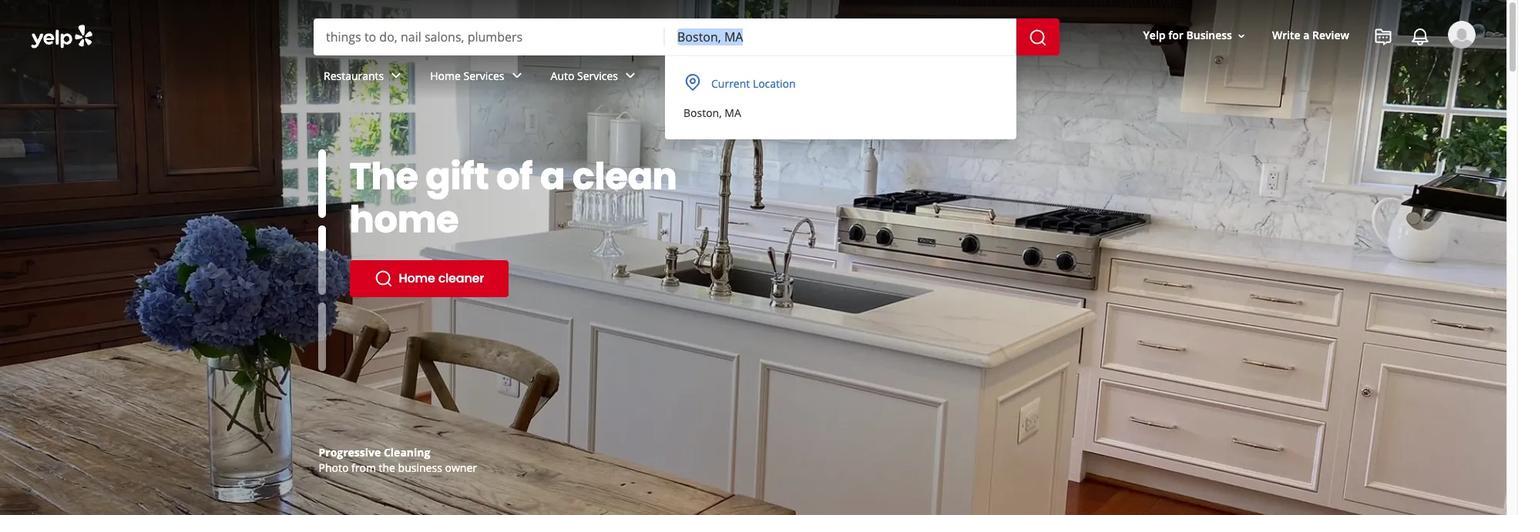 Task type: locate. For each thing, give the bounding box(es) containing it.
boston, ma link
[[674, 99, 1004, 127]]

explore banner section banner
[[0, 0, 1506, 516]]

a right write
[[1303, 28, 1310, 43]]

home for home cleaner
[[399, 270, 435, 287]]

write a review link
[[1266, 22, 1355, 50]]

1 horizontal spatial a
[[1303, 28, 1310, 43]]

1 vertical spatial home
[[399, 270, 435, 287]]

1 vertical spatial a
[[540, 151, 565, 203]]

business
[[1186, 28, 1232, 43]]

services right auto
[[577, 68, 618, 83]]

brad k. image
[[1448, 21, 1476, 49]]

business
[[398, 461, 442, 475]]

24 chevron down v2 image
[[387, 67, 405, 85], [694, 67, 713, 85]]

progressive
[[319, 445, 381, 460]]

notifications image
[[1411, 28, 1429, 46]]

the
[[349, 151, 418, 203]]

24 chevron down v2 image inside auto services link
[[621, 67, 640, 85]]

the
[[379, 461, 395, 475]]

restaurants
[[324, 68, 384, 83]]

0 horizontal spatial 24 chevron down v2 image
[[387, 67, 405, 85]]

home
[[430, 68, 461, 83], [399, 270, 435, 287]]

0 vertical spatial home
[[430, 68, 461, 83]]

24 chevron down v2 image inside "more" link
[[694, 67, 713, 85]]

None field
[[326, 29, 653, 45], [677, 29, 1004, 45], [677, 29, 1004, 45]]

24 chevron down v2 image right more
[[694, 67, 713, 85]]

  text field
[[677, 29, 1004, 45]]

None search field
[[0, 0, 1506, 164]]

home services
[[430, 68, 504, 83]]

1 horizontal spatial 24 chevron down v2 image
[[694, 67, 713, 85]]

Find text field
[[326, 29, 653, 45]]

24 chevron down v2 image left auto
[[507, 67, 526, 85]]

a
[[1303, 28, 1310, 43], [540, 151, 565, 203]]

2 24 chevron down v2 image from the left
[[621, 67, 640, 85]]

1 services from the left
[[464, 68, 504, 83]]

services down find field
[[464, 68, 504, 83]]

auto services
[[551, 68, 618, 83]]

none search field containing yelp for business
[[0, 0, 1506, 164]]

current
[[711, 76, 750, 91]]

progressive cleaning photo from the business owner
[[319, 445, 477, 475]]

24 chevron down v2 image inside restaurants link
[[387, 67, 405, 85]]

0 horizontal spatial 24 chevron down v2 image
[[507, 67, 526, 85]]

24 chevron down v2 image right restaurants
[[387, 67, 405, 85]]

the gift of a clean home
[[349, 151, 677, 246]]

ma
[[725, 106, 741, 120]]

0 horizontal spatial a
[[540, 151, 565, 203]]

more link
[[652, 55, 725, 100]]

cleaning
[[384, 445, 430, 460]]

yelp
[[1143, 28, 1166, 43]]

a right of
[[540, 151, 565, 203]]

home down find field
[[430, 68, 461, 83]]

home services link
[[418, 55, 538, 100]]

review
[[1312, 28, 1349, 43]]

auto services link
[[538, 55, 652, 100]]

None search field
[[314, 18, 1063, 55]]

services
[[464, 68, 504, 83], [577, 68, 618, 83]]

24 chevron down v2 image right auto services
[[621, 67, 640, 85]]

cleaner
[[438, 270, 484, 287]]

home
[[349, 194, 459, 246]]

none field find
[[326, 29, 653, 45]]

1 24 chevron down v2 image from the left
[[507, 67, 526, 85]]

24 chevron down v2 image inside home services link
[[507, 67, 526, 85]]

24 chevron down v2 image for home services
[[507, 67, 526, 85]]

2 24 chevron down v2 image from the left
[[694, 67, 713, 85]]

select slide image
[[318, 149, 326, 218]]

of
[[496, 151, 533, 203]]

2 services from the left
[[577, 68, 618, 83]]

0 vertical spatial a
[[1303, 28, 1310, 43]]

24 chevron down v2 image
[[507, 67, 526, 85], [621, 67, 640, 85]]

1 horizontal spatial 24 chevron down v2 image
[[621, 67, 640, 85]]

photo
[[319, 461, 349, 475]]

home for home services
[[430, 68, 461, 83]]

1 24 chevron down v2 image from the left
[[387, 67, 405, 85]]

yelp for business button
[[1137, 22, 1254, 50]]

1 horizontal spatial services
[[577, 68, 618, 83]]

home inside business categories element
[[430, 68, 461, 83]]

home right 24 search v2 image on the bottom of the page
[[399, 270, 435, 287]]

services for auto services
[[577, 68, 618, 83]]

clean
[[572, 151, 677, 203]]

home cleaner link
[[349, 260, 509, 297]]

0 horizontal spatial services
[[464, 68, 504, 83]]

from
[[351, 461, 376, 475]]

boston, ma
[[683, 106, 741, 120]]



Task type: vqa. For each thing, say whether or not it's contained in the screenshot.
the rightmost 16 chevron down v2 icon
no



Task type: describe. For each thing, give the bounding box(es) containing it.
a inside the gift of a clean home
[[540, 151, 565, 203]]

projects image
[[1374, 28, 1392, 46]]

current location
[[711, 76, 796, 91]]

yelp for business
[[1143, 28, 1232, 43]]

write
[[1272, 28, 1300, 43]]

business categories element
[[311, 55, 1476, 100]]

more
[[664, 68, 691, 83]]

home cleaner
[[399, 270, 484, 287]]

location
[[753, 76, 796, 91]]

boston,
[[683, 106, 722, 120]]

a inside search box
[[1303, 28, 1310, 43]]

24 marker v2 image
[[683, 74, 702, 92]]

24 search v2 image
[[374, 270, 393, 288]]

write a review
[[1272, 28, 1349, 43]]

none search field inside search box
[[314, 18, 1063, 55]]

auto
[[551, 68, 574, 83]]

search image
[[1029, 28, 1047, 47]]

current location link
[[674, 69, 1007, 99]]

16 chevron down v2 image
[[1235, 30, 1247, 42]]

  text field inside search field
[[677, 29, 1004, 45]]

restaurants link
[[311, 55, 418, 100]]

gift
[[426, 151, 489, 203]]

for
[[1168, 28, 1183, 43]]

Near text field
[[677, 29, 1004, 45]]

24 chevron down v2 image for more
[[694, 67, 713, 85]]

progressive cleaning link
[[319, 445, 430, 460]]

user actions element
[[1131, 19, 1497, 114]]

24 chevron down v2 image for restaurants
[[387, 67, 405, 85]]

24 chevron down v2 image for auto services
[[621, 67, 640, 85]]

owner
[[445, 461, 477, 475]]

services for home services
[[464, 68, 504, 83]]



